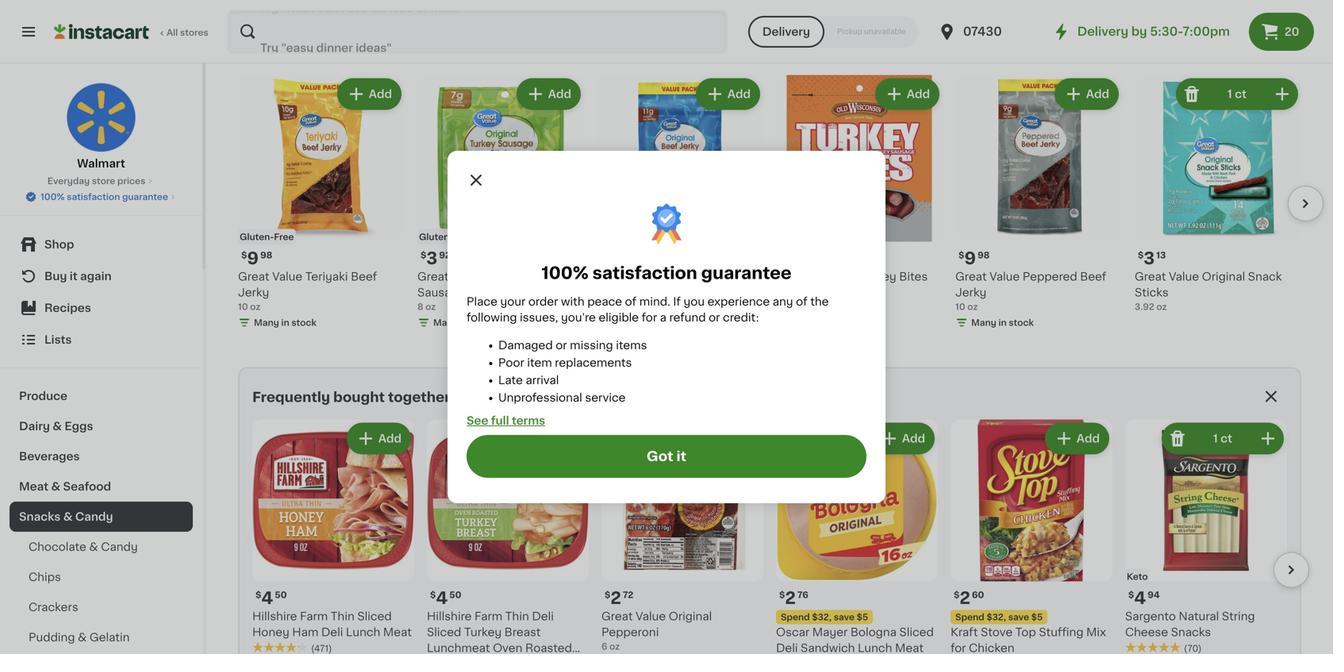 Task type: locate. For each thing, give the bounding box(es) containing it.
oven
[[493, 643, 523, 654]]

1 horizontal spatial 4
[[436, 590, 448, 607]]

value inside great value original snack sticks 3.92 oz
[[1170, 271, 1200, 282]]

$ left 13
[[1138, 251, 1144, 260]]

great inside great value teriyaki beef jerky 10 oz
[[238, 271, 270, 282]]

great for great value peppered beef jerky 10 oz
[[956, 271, 987, 282]]

section
[[238, 0, 1302, 5], [238, 367, 1310, 654]]

great for great value original snack sticks 3.92 oz
[[1135, 271, 1167, 282]]

farm up ham
[[300, 611, 328, 622]]

5:30-
[[1151, 26, 1183, 37]]

save for mayer
[[834, 613, 855, 622]]

$ inside $ 3 92
[[421, 251, 427, 260]]

0 vertical spatial 100%
[[41, 193, 65, 201]]

1 horizontal spatial for
[[951, 643, 967, 654]]

1 horizontal spatial $5
[[1032, 613, 1043, 622]]

many down sausage at the top left of page
[[433, 318, 459, 327]]

1 vertical spatial it
[[677, 450, 687, 463]]

1 vertical spatial 1
[[1214, 433, 1219, 444]]

1 $ 4 50 from the left
[[256, 590, 287, 607]]

1 farm from the left
[[300, 611, 328, 622]]

guarantee inside button
[[122, 193, 168, 201]]

lunch down bologna
[[858, 643, 893, 654]]

for inside place your order with peace of mind. if you experience any of the following issues, you're eligible for a refund or credit:
[[642, 312, 657, 323]]

0 horizontal spatial spend
[[781, 613, 810, 622]]

100% satisfaction guarantee up if
[[542, 265, 792, 281]]

buy it again
[[44, 271, 112, 282]]

2 farm from the left
[[475, 611, 503, 622]]

& for pudding
[[78, 632, 87, 643]]

many in stock down mind. at the top of the page
[[613, 318, 676, 327]]

100% satisfaction guarantee dialog
[[448, 151, 886, 503]]

it for buy
[[70, 271, 78, 282]]

of left the
[[796, 296, 808, 307]]

2 hillshire from the left
[[427, 611, 472, 622]]

& for chocolate
[[89, 541, 98, 553]]

value inside great value original turkey sausage sticks 8 oz
[[452, 271, 482, 282]]

100% down everyday
[[41, 193, 65, 201]]

(70)
[[1185, 644, 1202, 653]]

turkey inside 3 old wisconsin turkey bites
[[859, 271, 897, 282]]

9 up peace
[[606, 250, 618, 267]]

1 horizontal spatial $32,
[[987, 613, 1007, 622]]

add for great value peppered beef jerky
[[1087, 89, 1110, 100]]

3 stock from the left
[[650, 318, 676, 327]]

0 vertical spatial 1 ct
[[1228, 89, 1247, 100]]

$ 9 98 up 'great value peppered beef jerky 10 oz'
[[959, 250, 990, 267]]

1 horizontal spatial sticks
[[1135, 287, 1169, 298]]

2 spend from the left
[[956, 613, 985, 622]]

or left missing
[[556, 340, 567, 351]]

1 horizontal spatial delivery
[[1078, 26, 1129, 37]]

4 in from the left
[[999, 318, 1007, 327]]

crackers
[[29, 602, 78, 613]]

1 horizontal spatial gluten-
[[419, 233, 454, 241]]

100% satisfaction guarantee down store
[[41, 193, 168, 201]]

1 horizontal spatial spend
[[956, 613, 985, 622]]

2 horizontal spatial sliced
[[900, 627, 934, 638]]

1 horizontal spatial ct
[[1236, 89, 1247, 100]]

all
[[167, 28, 178, 37]]

guarantee up experience
[[702, 265, 792, 281]]

late
[[499, 375, 523, 386]]

delivery by 5:30-7:00pm link
[[1053, 22, 1231, 41]]

shop
[[44, 239, 74, 250]]

ct left the "increment quantity of great value original snack sticks" icon
[[1236, 89, 1247, 100]]

★★★★★
[[252, 642, 308, 653], [252, 642, 308, 653], [1126, 642, 1181, 653], [1126, 642, 1181, 653]]

& left eggs in the left bottom of the page
[[53, 421, 62, 432]]

2 gluten- from the left
[[419, 233, 454, 241]]

beef right teriyaki
[[351, 271, 377, 282]]

$ 4 50 up lunchmeat
[[430, 590, 462, 607]]

2 horizontal spatial turkey
[[859, 271, 897, 282]]

2 horizontal spatial 10
[[956, 302, 966, 311]]

satisfaction up mind. at the top of the page
[[593, 265, 698, 281]]

$ left 92
[[421, 251, 427, 260]]

1 right the remove sargento natural string cheese snacks icon
[[1214, 433, 1219, 444]]

sponsored badge image
[[776, 299, 824, 308]]

10 inside 9 great value original beef jerky 10 oz
[[597, 302, 607, 311]]

jerky inside 'great value peppered beef jerky 10 oz'
[[956, 287, 987, 298]]

oz
[[250, 302, 261, 311], [426, 302, 436, 311], [609, 302, 620, 311], [968, 302, 978, 311], [1157, 302, 1168, 311], [610, 642, 620, 651]]

lunch inside oscar mayer bologna sliced deli sandwich lunch meat
[[858, 643, 893, 654]]

0 vertical spatial meat
[[19, 481, 48, 492]]

$5
[[857, 613, 869, 622], [1032, 613, 1043, 622]]

4 stock from the left
[[1009, 318, 1034, 327]]

1 horizontal spatial sliced
[[427, 627, 462, 638]]

1 horizontal spatial snacks
[[1172, 627, 1212, 638]]

beef inside great value teriyaki beef jerky 10 oz
[[351, 271, 377, 282]]

turkey inside great value original turkey sausage sticks 8 oz
[[531, 271, 568, 282]]

98 up great value teriyaki beef jerky 10 oz
[[260, 251, 273, 260]]

$ 9 98 up great value teriyaki beef jerky 10 oz
[[241, 250, 273, 267]]

free up great value teriyaki beef jerky 10 oz
[[274, 233, 294, 241]]

$ 4 50 for hillshire farm thin deli sliced turkey breast lunchmeat oven roast
[[430, 590, 462, 607]]

gluten-free
[[240, 233, 294, 241], [419, 233, 474, 241]]

1 $32, from the left
[[812, 613, 832, 622]]

farm inside hillshire farm thin sliced honey ham deli lunch meat
[[300, 611, 328, 622]]

value inside great value teriyaki beef jerky 10 oz
[[272, 271, 303, 282]]

many in stock down 'great value peppered beef jerky 10 oz'
[[972, 318, 1034, 327]]

many for great value peppered beef jerky
[[972, 318, 997, 327]]

0 horizontal spatial ct
[[1221, 433, 1233, 444]]

$ left '60'
[[954, 591, 960, 599]]

place your order with peace of mind. if you experience any of the following issues, you're eligible for a refund or credit:
[[467, 296, 829, 323]]

thin up breast
[[506, 611, 529, 622]]

keto
[[1127, 572, 1149, 581]]

1 vertical spatial guarantee
[[702, 265, 792, 281]]

4 up honey
[[261, 590, 273, 607]]

2 thin from the left
[[506, 611, 529, 622]]

1 sticks from the left
[[468, 287, 502, 298]]

2 gluten-free from the left
[[419, 233, 474, 241]]

deli down oscar
[[776, 643, 798, 654]]

or
[[709, 312, 720, 323], [556, 340, 567, 351]]

2 horizontal spatial 9
[[965, 250, 977, 267]]

turkey for 3
[[859, 271, 897, 282]]

sliced inside hillshire farm thin sliced honey ham deli lunch meat
[[358, 611, 392, 622]]

sticks up 3.92
[[1135, 287, 1169, 298]]

0 horizontal spatial deli
[[321, 627, 343, 638]]

1 gluten-free from the left
[[240, 233, 294, 241]]

& for dairy
[[53, 421, 62, 432]]

1 horizontal spatial 10
[[597, 302, 607, 311]]

3 2 from the left
[[960, 590, 971, 607]]

great down $ 2 72
[[602, 611, 633, 622]]

3 many in stock from the left
[[613, 318, 676, 327]]

great down $ 3 13
[[1135, 271, 1167, 282]]

9 for great value peppered beef jerky
[[965, 250, 977, 267]]

4 for sargento natural string cheese snacks
[[1135, 590, 1147, 607]]

great up peace
[[597, 271, 628, 282]]

satisfaction inside the 100% satisfaction guarantee dialog
[[593, 265, 698, 281]]

1 gluten- from the left
[[240, 233, 274, 241]]

6
[[602, 642, 608, 651]]

many in stock for teriyaki
[[254, 318, 317, 327]]

farm for turkey
[[475, 611, 503, 622]]

many down great value teriyaki beef jerky 10 oz
[[254, 318, 279, 327]]

0 horizontal spatial 100% satisfaction guarantee
[[41, 193, 168, 201]]

snacks inside sargento natural string cheese snacks
[[1172, 627, 1212, 638]]

9 up great value teriyaki beef jerky 10 oz
[[247, 250, 259, 267]]

refund
[[670, 312, 706, 323]]

it inside got it button
[[677, 450, 687, 463]]

beverages
[[19, 451, 80, 462]]

3 for great value original turkey sausage sticks
[[427, 250, 438, 267]]

100% up with
[[542, 265, 589, 281]]

2 4 from the left
[[436, 590, 448, 607]]

1 section from the top
[[238, 0, 1302, 5]]

for inside kraft stove top stuffing mix for chicken
[[951, 643, 967, 654]]

gluten- for 9
[[240, 233, 274, 241]]

great inside 'great value peppered beef jerky 10 oz'
[[956, 271, 987, 282]]

turkey
[[531, 271, 568, 282], [859, 271, 897, 282], [464, 627, 502, 638]]

in down 'great value peppered beef jerky 10 oz'
[[999, 318, 1007, 327]]

1 spend from the left
[[781, 613, 810, 622]]

great for great value original pepperoni 6 oz
[[602, 611, 633, 622]]

$32, up mayer
[[812, 613, 832, 622]]

0 horizontal spatial 50
[[275, 591, 287, 599]]

1 horizontal spatial satisfaction
[[593, 265, 698, 281]]

many in stock down place
[[433, 318, 496, 327]]

0 horizontal spatial 4
[[261, 590, 273, 607]]

dairy & eggs link
[[10, 411, 193, 441]]

add button for hillshire farm thin sliced honey ham deli lunch meat
[[348, 424, 410, 453]]

2
[[611, 590, 622, 607], [785, 590, 796, 607], [960, 590, 971, 607]]

0 horizontal spatial $5
[[857, 613, 869, 622]]

beverages link
[[10, 441, 193, 472]]

1 horizontal spatial 1
[[1228, 89, 1233, 100]]

guarantee down prices
[[122, 193, 168, 201]]

2 left 76
[[785, 590, 796, 607]]

1 vertical spatial deli
[[321, 627, 343, 638]]

2 spend $32, save $5 from the left
[[956, 613, 1043, 622]]

arrival
[[526, 375, 559, 386]]

oz inside great value original pepperoni 6 oz
[[610, 642, 620, 651]]

it for got
[[677, 450, 687, 463]]

2 3 from the left
[[785, 250, 796, 267]]

2 vertical spatial deli
[[776, 643, 798, 654]]

ct left the increment quantity of sargento natural string cheese snacks icon
[[1221, 433, 1233, 444]]

spend up oscar
[[781, 613, 810, 622]]

instacart logo image
[[54, 22, 149, 41]]

1 horizontal spatial thin
[[506, 611, 529, 622]]

great value original pepperoni 6 oz
[[602, 611, 712, 651]]

0 vertical spatial 100% satisfaction guarantee
[[41, 193, 168, 201]]

ct inside "section"
[[1221, 433, 1233, 444]]

great left teriyaki
[[238, 271, 270, 282]]

0 horizontal spatial beef
[[351, 271, 377, 282]]

meat inside hillshire farm thin sliced honey ham deli lunch meat
[[383, 627, 412, 638]]

1 right the remove great value original snack sticks icon
[[1228, 89, 1233, 100]]

2 2 from the left
[[785, 590, 796, 607]]

spend
[[781, 613, 810, 622], [956, 613, 985, 622]]

0 horizontal spatial sliced
[[358, 611, 392, 622]]

3 beef from the left
[[1081, 271, 1107, 282]]

0 horizontal spatial it
[[70, 271, 78, 282]]

original for oz
[[669, 611, 712, 622]]

hillshire inside hillshire farm thin sliced honey ham deli lunch meat
[[252, 611, 297, 622]]

unprofessional
[[499, 392, 583, 403]]

4 up lunchmeat
[[436, 590, 448, 607]]

great inside great value original pepperoni 6 oz
[[602, 611, 633, 622]]

thin up (471) at the left bottom
[[331, 611, 355, 622]]

hillshire for sliced
[[427, 611, 472, 622]]

100% satisfaction guarantee inside dialog
[[542, 265, 792, 281]]

store
[[92, 177, 115, 185]]

2 horizontal spatial beef
[[1081, 271, 1107, 282]]

walmart link
[[66, 83, 136, 171]]

2 horizontal spatial meat
[[896, 643, 924, 654]]

4 many from the left
[[972, 318, 997, 327]]

3 in from the left
[[640, 318, 648, 327]]

farm inside hillshire farm thin deli sliced turkey breast lunchmeat oven roast
[[475, 611, 503, 622]]

if
[[673, 296, 681, 307]]

0 horizontal spatial 100%
[[41, 193, 65, 201]]

candy for snacks & candy
[[75, 511, 113, 522]]

0 horizontal spatial meat
[[19, 481, 48, 492]]

value for great value teriyaki beef jerky 10 oz
[[272, 271, 303, 282]]

$ 3 92
[[421, 250, 451, 267]]

snacks
[[19, 511, 61, 522], [1172, 627, 1212, 638]]

or left the 'credit:'
[[709, 312, 720, 323]]

thin for deli
[[331, 611, 355, 622]]

76
[[798, 591, 809, 599]]

crackers link
[[10, 592, 193, 622]]

everyday store prices
[[47, 177, 146, 185]]

0 horizontal spatial or
[[556, 340, 567, 351]]

hillshire inside hillshire farm thin deli sliced turkey breast lunchmeat oven roast
[[427, 611, 472, 622]]

$ inside $ 2 72
[[605, 591, 611, 599]]

0 vertical spatial deli
[[532, 611, 554, 622]]

2 horizontal spatial 3
[[1144, 250, 1155, 267]]

0 vertical spatial satisfaction
[[67, 193, 120, 201]]

great inside great value original turkey sausage sticks 8 oz
[[418, 271, 449, 282]]

service
[[585, 392, 626, 403]]

great up sausage at the top left of page
[[418, 271, 449, 282]]

deli
[[532, 611, 554, 622], [321, 627, 343, 638], [776, 643, 798, 654]]

value inside 'great value peppered beef jerky 10 oz'
[[990, 271, 1020, 282]]

1 4 from the left
[[261, 590, 273, 607]]

turkey up "order"
[[531, 271, 568, 282]]

great
[[238, 271, 270, 282], [418, 271, 449, 282], [597, 271, 628, 282], [956, 271, 987, 282], [1135, 271, 1167, 282], [602, 611, 633, 622]]

gluten-free up 92
[[419, 233, 474, 241]]

2 stock from the left
[[471, 318, 496, 327]]

1 horizontal spatial 2
[[785, 590, 796, 607]]

of up eligible
[[625, 296, 637, 307]]

0 horizontal spatial thin
[[331, 611, 355, 622]]

1 horizontal spatial 9
[[606, 250, 618, 267]]

2 many in stock from the left
[[433, 318, 496, 327]]

1 of from the left
[[625, 296, 637, 307]]

add button
[[339, 80, 400, 108], [518, 80, 580, 108], [698, 80, 759, 108], [877, 80, 938, 108], [1057, 80, 1118, 108], [348, 424, 410, 453], [523, 424, 584, 453], [698, 424, 759, 453], [872, 424, 934, 453], [1047, 424, 1108, 453]]

2 $ 9 98 from the left
[[959, 250, 990, 267]]

50 for hillshire farm thin deli sliced turkey breast lunchmeat oven roast
[[450, 591, 462, 599]]

delivery for delivery by 5:30-7:00pm
[[1078, 26, 1129, 37]]

1 horizontal spatial deli
[[532, 611, 554, 622]]

None search field
[[227, 10, 728, 54]]

increment quantity of great value original snack sticks image
[[1273, 85, 1293, 104]]

2 beef from the left
[[710, 271, 737, 282]]

2 $5 from the left
[[1032, 613, 1043, 622]]

remove sargento natural string cheese snacks image
[[1169, 429, 1188, 448]]

add for great value original turkey sausage sticks
[[548, 89, 572, 100]]

2 $32, from the left
[[987, 613, 1007, 622]]

2 horizontal spatial deli
[[776, 643, 798, 654]]

1 3 from the left
[[427, 250, 438, 267]]

1 horizontal spatial save
[[1009, 613, 1030, 622]]

your
[[501, 296, 526, 307]]

0 horizontal spatial spend $32, save $5
[[781, 613, 869, 622]]

mind.
[[640, 296, 671, 307]]

3.92
[[1135, 302, 1155, 311]]

in down great value teriyaki beef jerky 10 oz
[[281, 318, 289, 327]]

snacks up chocolate
[[19, 511, 61, 522]]

beef right the peppered on the top of the page
[[1081, 271, 1107, 282]]

4 many in stock from the left
[[972, 318, 1034, 327]]

2 horizontal spatial 4
[[1135, 590, 1147, 607]]

oscar
[[776, 627, 810, 638]]

increment quantity of sargento natural string cheese snacks image
[[1259, 429, 1278, 448]]

hillshire farm thin deli sliced turkey breast lunchmeat oven roast
[[427, 611, 572, 654]]

1 many from the left
[[254, 318, 279, 327]]

spend for oscar
[[781, 613, 810, 622]]

1 vertical spatial snacks
[[1172, 627, 1212, 638]]

0 horizontal spatial save
[[834, 613, 855, 622]]

1 free from the left
[[274, 233, 294, 241]]

add button for great value original turkey sausage sticks
[[518, 80, 580, 108]]

in left a
[[640, 318, 648, 327]]

pudding & gelatin link
[[10, 622, 193, 653]]

lists
[[44, 334, 72, 345]]

$32,
[[812, 613, 832, 622], [987, 613, 1007, 622]]

thin
[[331, 611, 355, 622], [506, 611, 529, 622]]

$ down keto
[[1129, 591, 1135, 599]]

free up sausage at the top left of page
[[454, 233, 474, 241]]

2 $ 4 50 from the left
[[430, 590, 462, 607]]

0 horizontal spatial satisfaction
[[67, 193, 120, 201]]

0 horizontal spatial of
[[625, 296, 637, 307]]

2 in from the left
[[461, 318, 469, 327]]

candy up 'chips' link
[[101, 541, 138, 553]]

for left a
[[642, 312, 657, 323]]

2 save from the left
[[1009, 613, 1030, 622]]

oz inside great value original snack sticks 3.92 oz
[[1157, 302, 1168, 311]]

old
[[776, 271, 796, 282]]

it right "buy"
[[70, 271, 78, 282]]

snacks up (70)
[[1172, 627, 1212, 638]]

chocolate & candy link
[[10, 532, 193, 562]]

stock for value
[[650, 318, 676, 327]]

oz inside great value original turkey sausage sticks 8 oz
[[426, 302, 436, 311]]

in for peppered
[[999, 318, 1007, 327]]

10 inside great value teriyaki beef jerky 10 oz
[[238, 302, 248, 311]]

1 horizontal spatial hillshire
[[427, 611, 472, 622]]

1 ct inside "section"
[[1214, 433, 1233, 444]]

1 10 from the left
[[238, 302, 248, 311]]

bologna
[[851, 627, 897, 638]]

& for snacks
[[63, 511, 73, 522]]

or inside place your order with peace of mind. if you experience any of the following issues, you're eligible for a refund or credit:
[[709, 312, 720, 323]]

0 horizontal spatial for
[[642, 312, 657, 323]]

1 beef from the left
[[351, 271, 377, 282]]

thin inside hillshire farm thin sliced honey ham deli lunch meat
[[331, 611, 355, 622]]

1 horizontal spatial 100% satisfaction guarantee
[[542, 265, 792, 281]]

many down 'great value peppered beef jerky 10 oz'
[[972, 318, 997, 327]]

0 horizontal spatial 3
[[427, 250, 438, 267]]

product group
[[238, 75, 405, 332], [418, 75, 584, 332], [597, 75, 764, 332], [776, 75, 943, 312], [956, 75, 1123, 332], [1135, 75, 1302, 313], [252, 420, 414, 654], [427, 420, 589, 654], [602, 420, 764, 654], [776, 420, 938, 654], [951, 420, 1113, 654], [1126, 420, 1288, 654]]

9
[[247, 250, 259, 267], [606, 250, 618, 267], [965, 250, 977, 267]]

$5 up bologna
[[857, 613, 869, 622]]

2 98 from the left
[[978, 251, 990, 260]]

value inside great value original pepperoni 6 oz
[[636, 611, 666, 622]]

meat & seafood
[[19, 481, 111, 492]]

item carousel region
[[238, 69, 1324, 354], [252, 413, 1310, 654]]

farm for ham
[[300, 611, 328, 622]]

farm up oven
[[475, 611, 503, 622]]

turkey up lunchmeat
[[464, 627, 502, 638]]

0 horizontal spatial 10
[[238, 302, 248, 311]]

1 horizontal spatial lunch
[[858, 643, 893, 654]]

thin inside hillshire farm thin deli sliced turkey breast lunchmeat oven roast
[[506, 611, 529, 622]]

mix
[[1087, 627, 1107, 638]]

great inside great value original snack sticks 3.92 oz
[[1135, 271, 1167, 282]]

add for great value original beef jerky
[[728, 89, 751, 100]]

pudding & gelatin
[[29, 632, 130, 643]]

eligible
[[599, 312, 639, 323]]

turkey left bites
[[859, 271, 897, 282]]

produce
[[19, 391, 67, 402]]

0 vertical spatial item carousel region
[[238, 69, 1324, 354]]

great value original snack sticks 3.92 oz
[[1135, 271, 1283, 311]]

oz inside 'great value peppered beef jerky 10 oz'
[[968, 302, 978, 311]]

sliced for spend $32, save $5
[[900, 627, 934, 638]]

0 vertical spatial ct
[[1236, 89, 1247, 100]]

1 9 from the left
[[247, 250, 259, 267]]

1 vertical spatial meat
[[383, 627, 412, 638]]

0 vertical spatial guarantee
[[122, 193, 168, 201]]

20
[[1285, 26, 1300, 37]]

got it
[[647, 450, 687, 463]]

1 vertical spatial candy
[[101, 541, 138, 553]]

0 horizontal spatial 98
[[260, 251, 273, 260]]

1 horizontal spatial 50
[[450, 591, 462, 599]]

1 horizontal spatial it
[[677, 450, 687, 463]]

stock down mind. at the top of the page
[[650, 318, 676, 327]]

save up top
[[1009, 613, 1030, 622]]

$ 4 94
[[1129, 590, 1160, 607]]

beef inside 'great value peppered beef jerky 10 oz'
[[1081, 271, 1107, 282]]

1 horizontal spatial $ 9 98
[[959, 250, 990, 267]]

candy for chocolate & candy
[[101, 541, 138, 553]]

3 left 13
[[1144, 250, 1155, 267]]

3 3 from the left
[[1144, 250, 1155, 267]]

& down 'beverages' on the left bottom of the page
[[51, 481, 60, 492]]

9 for great value teriyaki beef jerky
[[247, 250, 259, 267]]

1 $5 from the left
[[857, 613, 869, 622]]

peppered
[[1023, 271, 1078, 282]]

$ left 76
[[780, 591, 785, 599]]

1 thin from the left
[[331, 611, 355, 622]]

0 horizontal spatial 2
[[611, 590, 622, 607]]

guarantee
[[122, 193, 168, 201], [702, 265, 792, 281]]

1 horizontal spatial gluten-free
[[419, 233, 474, 241]]

meat
[[19, 481, 48, 492], [383, 627, 412, 638], [896, 643, 924, 654]]

$ 3 13
[[1138, 250, 1167, 267]]

0 vertical spatial section
[[238, 0, 1302, 5]]

add
[[369, 89, 392, 100], [548, 89, 572, 100], [728, 89, 751, 100], [907, 89, 930, 100], [1087, 89, 1110, 100], [379, 433, 402, 444], [553, 433, 576, 444], [728, 433, 751, 444], [903, 433, 926, 444], [1077, 433, 1100, 444]]

stock down place
[[471, 318, 496, 327]]

0 horizontal spatial $32,
[[812, 613, 832, 622]]

0 horizontal spatial lunch
[[346, 627, 381, 638]]

0 vertical spatial lunch
[[346, 627, 381, 638]]

98 up 'great value peppered beef jerky 10 oz'
[[978, 251, 990, 260]]

$ inside $ 4 94
[[1129, 591, 1135, 599]]

1 ct left the increment quantity of sargento natural string cheese snacks icon
[[1214, 433, 1233, 444]]

2 50 from the left
[[450, 591, 462, 599]]

3 4 from the left
[[1135, 590, 1147, 607]]

great for great value teriyaki beef jerky 10 oz
[[238, 271, 270, 282]]

sliced inside oscar mayer bologna sliced deli sandwich lunch meat
[[900, 627, 934, 638]]

delivery inside delivery button
[[763, 26, 811, 37]]

value for great value original snack sticks 3.92 oz
[[1170, 271, 1200, 282]]

10 for great value peppered beef jerky
[[956, 302, 966, 311]]

2 9 from the left
[[606, 250, 618, 267]]

$ 2 60
[[954, 590, 985, 607]]

2 many from the left
[[433, 318, 459, 327]]

1 many in stock from the left
[[254, 318, 317, 327]]

0 horizontal spatial gluten-
[[240, 233, 274, 241]]

hillshire up honey
[[252, 611, 297, 622]]

0 horizontal spatial 1
[[1214, 433, 1219, 444]]

3 10 from the left
[[956, 302, 966, 311]]

beef for great value teriyaki beef jerky
[[351, 271, 377, 282]]

1 horizontal spatial beef
[[710, 271, 737, 282]]

chips link
[[10, 562, 193, 592]]

0 horizontal spatial $ 9 98
[[241, 250, 273, 267]]

spend for kraft
[[956, 613, 985, 622]]

1 horizontal spatial or
[[709, 312, 720, 323]]

in
[[281, 318, 289, 327], [461, 318, 469, 327], [640, 318, 648, 327], [999, 318, 1007, 327]]

& down snacks & candy link
[[89, 541, 98, 553]]

lunch right ham
[[346, 627, 381, 638]]

satisfaction down the everyday store prices
[[67, 193, 120, 201]]

2 left '60'
[[960, 590, 971, 607]]

1 vertical spatial 100%
[[542, 265, 589, 281]]

it inside buy it again link
[[70, 271, 78, 282]]

1 hillshire from the left
[[252, 611, 297, 622]]

1 vertical spatial section
[[238, 367, 1310, 654]]

1 horizontal spatial turkey
[[531, 271, 568, 282]]

0 vertical spatial for
[[642, 312, 657, 323]]

deli up breast
[[532, 611, 554, 622]]

ham
[[292, 627, 319, 638]]

3 old wisconsin turkey bites
[[776, 250, 928, 282]]

1 spend $32, save $5 from the left
[[781, 613, 869, 622]]

oscar mayer bologna sliced deli sandwich lunch meat
[[776, 627, 934, 654]]

3 9 from the left
[[965, 250, 977, 267]]

1 98 from the left
[[260, 251, 273, 260]]

hillshire
[[252, 611, 297, 622], [427, 611, 472, 622]]

$ 4 50
[[256, 590, 287, 607], [430, 590, 462, 607]]

gluten- up great value teriyaki beef jerky 10 oz
[[240, 233, 274, 241]]

prices
[[117, 177, 146, 185]]

gluten-free up great value teriyaki beef jerky 10 oz
[[240, 233, 294, 241]]

10 inside 'great value peppered beef jerky 10 oz'
[[956, 302, 966, 311]]

many for great value teriyaki beef jerky
[[254, 318, 279, 327]]

1 vertical spatial item carousel region
[[252, 413, 1310, 654]]

1 vertical spatial for
[[951, 643, 967, 654]]

1 $ 9 98 from the left
[[241, 250, 273, 267]]

50
[[275, 591, 287, 599], [450, 591, 462, 599]]

everyday
[[47, 177, 90, 185]]

beef
[[351, 271, 377, 282], [710, 271, 737, 282], [1081, 271, 1107, 282]]

you're
[[561, 312, 596, 323]]

lists link
[[10, 324, 193, 356]]

0 horizontal spatial snacks
[[19, 511, 61, 522]]

2 sticks from the left
[[1135, 287, 1169, 298]]

in down place
[[461, 318, 469, 327]]

delivery inside delivery by 5:30-7:00pm link
[[1078, 26, 1129, 37]]

3 many from the left
[[613, 318, 638, 327]]

add for hillshire farm thin sliced honey ham deli lunch meat
[[379, 433, 402, 444]]

add button for great value peppered beef jerky
[[1057, 80, 1118, 108]]

0 horizontal spatial free
[[274, 233, 294, 241]]

1 in from the left
[[281, 318, 289, 327]]

2 10 from the left
[[597, 302, 607, 311]]

original inside great value original turkey sausage sticks 8 oz
[[485, 271, 528, 282]]

1 vertical spatial ct
[[1221, 433, 1233, 444]]

$ left the 72
[[605, 591, 611, 599]]

delivery for delivery
[[763, 26, 811, 37]]

beef up experience
[[710, 271, 737, 282]]

2 section from the top
[[238, 367, 1310, 654]]

1 vertical spatial 100% satisfaction guarantee
[[542, 265, 792, 281]]

great right bites
[[956, 271, 987, 282]]

1 horizontal spatial 98
[[978, 251, 990, 260]]

1 save from the left
[[834, 613, 855, 622]]

1 50 from the left
[[275, 591, 287, 599]]

lunch inside hillshire farm thin sliced honey ham deli lunch meat
[[346, 627, 381, 638]]

& down meat & seafood
[[63, 511, 73, 522]]

0 vertical spatial it
[[70, 271, 78, 282]]

$ inside $ 2 60
[[954, 591, 960, 599]]

72
[[623, 591, 634, 599]]

1 horizontal spatial 3
[[785, 250, 796, 267]]

8
[[418, 302, 424, 311]]

ct for 3
[[1236, 89, 1247, 100]]

many in stock for peppered
[[972, 318, 1034, 327]]

1 stock from the left
[[292, 318, 317, 327]]

in for value
[[640, 318, 648, 327]]

delivery
[[1078, 26, 1129, 37], [763, 26, 811, 37]]

3 inside 3 old wisconsin turkey bites
[[785, 250, 796, 267]]

stock down great value teriyaki beef jerky 10 oz
[[292, 318, 317, 327]]

& for meat
[[51, 481, 60, 492]]

walmart logo image
[[66, 83, 136, 152]]

value
[[272, 271, 303, 282], [452, 271, 482, 282], [631, 271, 661, 282], [990, 271, 1020, 282], [1170, 271, 1200, 282], [636, 611, 666, 622]]

60
[[972, 591, 985, 599]]

guarantee inside dialog
[[702, 265, 792, 281]]

9 up 'great value peppered beef jerky 10 oz'
[[965, 250, 977, 267]]

original inside great value original pepperoni 6 oz
[[669, 611, 712, 622]]

2 left the 72
[[611, 590, 622, 607]]

0 horizontal spatial gluten-free
[[240, 233, 294, 241]]

$32, up stove
[[987, 613, 1007, 622]]

1 ct right the remove great value original snack sticks icon
[[1228, 89, 1247, 100]]

spend $32, save $5
[[781, 613, 869, 622], [956, 613, 1043, 622]]

original inside great value original snack sticks 3.92 oz
[[1203, 271, 1246, 282]]

0 horizontal spatial $ 4 50
[[256, 590, 287, 607]]

50 up honey
[[275, 591, 287, 599]]

spend $32, save $5 up mayer
[[781, 613, 869, 622]]

2 free from the left
[[454, 233, 474, 241]]

$5 up top
[[1032, 613, 1043, 622]]

stock for peppered
[[1009, 318, 1034, 327]]

it right got
[[677, 450, 687, 463]]



Task type: describe. For each thing, give the bounding box(es) containing it.
deli inside oscar mayer bologna sliced deli sandwich lunch meat
[[776, 643, 798, 654]]

snacks & candy
[[19, 511, 113, 522]]

lunchmeat
[[427, 643, 490, 654]]

100% inside dialog
[[542, 265, 589, 281]]

beef inside 9 great value original beef jerky 10 oz
[[710, 271, 737, 282]]

see full terms link
[[467, 415, 546, 426]]

$5 for bologna
[[857, 613, 869, 622]]

free for 9
[[274, 233, 294, 241]]

sticks inside great value original snack sticks 3.92 oz
[[1135, 287, 1169, 298]]

(471)
[[311, 644, 332, 653]]

2 of from the left
[[796, 296, 808, 307]]

snacks & candy link
[[10, 502, 193, 532]]

1 ct for 3
[[1228, 89, 1247, 100]]

add button for oscar mayer bologna sliced deli sandwich lunch meat
[[872, 424, 934, 453]]

original for 3.92
[[1203, 271, 1246, 282]]

thin for breast
[[506, 611, 529, 622]]

value inside 9 great value original beef jerky 10 oz
[[631, 271, 661, 282]]

pudding
[[29, 632, 75, 643]]

add button for great value original pepperoni
[[698, 424, 759, 453]]

original inside 9 great value original beef jerky 10 oz
[[664, 271, 708, 282]]

experience
[[708, 296, 770, 307]]

add for hillshire farm thin deli sliced turkey breast lunchmeat oven roast
[[553, 433, 576, 444]]

$ up great value teriyaki beef jerky 10 oz
[[241, 251, 247, 260]]

1 2 from the left
[[611, 590, 622, 607]]

spend $32, save $5 for stove
[[956, 613, 1043, 622]]

$32, for stove
[[987, 613, 1007, 622]]

sliced inside hillshire farm thin deli sliced turkey breast lunchmeat oven roast
[[427, 627, 462, 638]]

remove great value original snack sticks image
[[1183, 85, 1202, 104]]

add button for hillshire farm thin deli sliced turkey breast lunchmeat oven roast
[[523, 424, 584, 453]]

got
[[647, 450, 674, 463]]

seafood
[[63, 481, 111, 492]]

walmart
[[77, 158, 125, 169]]

stock for original
[[471, 318, 496, 327]]

section containing 4
[[238, 367, 1310, 654]]

add for great value teriyaki beef jerky
[[369, 89, 392, 100]]

by
[[1132, 26, 1148, 37]]

great value peppered beef jerky 10 oz
[[956, 271, 1107, 311]]

hillshire for honey
[[252, 611, 297, 622]]

full
[[491, 415, 509, 426]]

turkey for great
[[531, 271, 568, 282]]

view
[[1231, 35, 1259, 46]]

in for teriyaki
[[281, 318, 289, 327]]

great inside 9 great value original beef jerky 10 oz
[[597, 271, 628, 282]]

add button for great value teriyaki beef jerky
[[339, 80, 400, 108]]

produce link
[[10, 381, 193, 411]]

07430
[[964, 26, 1003, 37]]

jerky inside great value teriyaki beef jerky 10 oz
[[238, 287, 269, 298]]

add for oscar mayer bologna sliced deli sandwich lunch meat
[[903, 433, 926, 444]]

item carousel region containing 9
[[238, 69, 1324, 354]]

2 for oscar
[[785, 590, 796, 607]]

$32, for mayer
[[812, 613, 832, 622]]

10 for great value teriyaki beef jerky
[[238, 302, 248, 311]]

in for original
[[461, 318, 469, 327]]

deli inside hillshire farm thin sliced honey ham deli lunch meat
[[321, 627, 343, 638]]

$ up lunchmeat
[[430, 591, 436, 599]]

snack
[[1249, 271, 1283, 282]]

poor
[[499, 357, 525, 368]]

add for great value original pepperoni
[[728, 433, 751, 444]]

great value original turkey sausage sticks 8 oz
[[418, 271, 568, 311]]

100% inside button
[[41, 193, 65, 201]]

jerky link
[[238, 31, 289, 50]]

honey
[[252, 627, 290, 638]]

credit:
[[723, 312, 759, 323]]

beef for great value peppered beef jerky
[[1081, 271, 1107, 282]]

everyday store prices link
[[47, 175, 155, 187]]

07430 button
[[938, 10, 1033, 54]]

service type group
[[749, 16, 919, 48]]

many for great value original turkey sausage sticks
[[433, 318, 459, 327]]

many in stock for value
[[613, 318, 676, 327]]

turkey inside hillshire farm thin deli sliced turkey breast lunchmeat oven roast
[[464, 627, 502, 638]]

breast
[[505, 627, 541, 638]]

sliced for 4
[[358, 611, 392, 622]]

item carousel region containing 4
[[252, 413, 1310, 654]]

0 vertical spatial snacks
[[19, 511, 61, 522]]

stock for teriyaki
[[292, 318, 317, 327]]

sargento
[[1126, 611, 1177, 622]]

top
[[1016, 627, 1037, 638]]

great for great value original turkey sausage sticks 8 oz
[[418, 271, 449, 282]]

chocolate
[[29, 541, 86, 553]]

jerky inside 9 great value original beef jerky 10 oz
[[597, 287, 628, 298]]

issues,
[[520, 312, 558, 323]]

bites
[[900, 271, 928, 282]]

meat inside oscar mayer bologna sliced deli sandwich lunch meat
[[896, 643, 924, 654]]

the
[[811, 296, 829, 307]]

again
[[80, 271, 112, 282]]

$ 9 98 for great value teriyaki beef jerky
[[241, 250, 273, 267]]

$5 for top
[[1032, 613, 1043, 622]]

with
[[561, 296, 585, 307]]

any
[[773, 296, 794, 307]]

2 for kraft
[[960, 590, 971, 607]]

damaged or missing items poor item replacements late arrival unprofessional service
[[499, 340, 647, 403]]

sausage
[[418, 287, 466, 298]]

4 for hillshire farm thin sliced honey ham deli lunch meat
[[261, 590, 273, 607]]

$ 2 72
[[605, 590, 634, 607]]

or inside damaged or missing items poor item replacements late arrival unprofessional service
[[556, 340, 567, 351]]

peace
[[588, 296, 623, 307]]

1 ct for 4
[[1214, 433, 1233, 444]]

stuffing
[[1039, 627, 1084, 638]]

sticks inside great value original turkey sausage sticks 8 oz
[[468, 287, 502, 298]]

following
[[467, 312, 517, 323]]

gelatin
[[90, 632, 130, 643]]

chocolate & candy
[[29, 541, 138, 553]]

4 for hillshire farm thin deli sliced turkey breast lunchmeat oven roast
[[436, 590, 448, 607]]

spend $32, save $5 for mayer
[[781, 613, 869, 622]]

damaged
[[499, 340, 553, 351]]

teriyaki
[[305, 271, 348, 282]]

original for sticks
[[485, 271, 528, 282]]

missing
[[570, 340, 613, 351]]

recipes link
[[10, 292, 193, 324]]

hillshire farm thin sliced honey ham deli lunch meat
[[252, 611, 412, 638]]

1 for 3
[[1228, 89, 1233, 100]]

$ 4 50 for hillshire farm thin sliced honey ham deli lunch meat
[[256, 590, 287, 607]]

9 inside 9 great value original beef jerky 10 oz
[[606, 250, 618, 267]]

gluten- for 3
[[419, 233, 454, 241]]

value for great value original pepperoni 6 oz
[[636, 611, 666, 622]]

many in stock for original
[[433, 318, 496, 327]]

94
[[1148, 591, 1160, 599]]

free for 3
[[454, 233, 474, 241]]

deli inside hillshire farm thin deli sliced turkey breast lunchmeat oven roast
[[532, 611, 554, 622]]

98 for great value teriyaki beef jerky
[[260, 251, 273, 260]]

mayer
[[813, 627, 848, 638]]

$ 9 98 for great value peppered beef jerky
[[959, 250, 990, 267]]

gluten-free for 9
[[240, 233, 294, 241]]

see
[[467, 415, 489, 426]]

order
[[529, 296, 558, 307]]

ct for 4
[[1221, 433, 1233, 444]]

recipes
[[44, 302, 91, 314]]

100% satisfaction guarantee button
[[25, 187, 178, 203]]

$ up 'great value peppered beef jerky 10 oz'
[[959, 251, 965, 260]]

3 for great value original snack sticks
[[1144, 250, 1155, 267]]

$ up honey
[[256, 591, 261, 599]]

add button for great value original beef jerky
[[698, 80, 759, 108]]

stove
[[981, 627, 1013, 638]]

1 for 4
[[1214, 433, 1219, 444]]

value for great value peppered beef jerky 10 oz
[[990, 271, 1020, 282]]

kraft
[[951, 627, 978, 638]]

delivery button
[[749, 16, 825, 48]]

natural
[[1179, 611, 1220, 622]]

many for great value original beef jerky
[[613, 318, 638, 327]]

satisfaction inside 100% satisfaction guarantee button
[[67, 193, 120, 201]]

got it button
[[467, 435, 867, 478]]

$ 2 76
[[780, 590, 809, 607]]

92
[[439, 251, 451, 260]]

20 button
[[1250, 13, 1315, 51]]

all stores
[[167, 28, 209, 37]]

replacements
[[555, 357, 632, 368]]

$ inside $ 3 13
[[1138, 251, 1144, 260]]

100% satisfaction guarantee inside button
[[41, 193, 168, 201]]

$ inside $ 2 76
[[780, 591, 785, 599]]

value for great value original turkey sausage sticks 8 oz
[[452, 271, 482, 282]]

9 great value original beef jerky 10 oz
[[597, 250, 737, 311]]

save for stove
[[1009, 613, 1030, 622]]

oz inside great value teriyaki beef jerky 10 oz
[[250, 302, 261, 311]]

string
[[1223, 611, 1256, 622]]

oz inside 9 great value original beef jerky 10 oz
[[609, 302, 620, 311]]

place
[[467, 296, 498, 307]]

stores
[[180, 28, 209, 37]]

gluten-free for 3
[[419, 233, 474, 241]]

50 for hillshire farm thin sliced honey ham deli lunch meat
[[275, 591, 287, 599]]

add button for kraft stove top stuffing mix for chicken
[[1047, 424, 1108, 453]]

add for kraft stove top stuffing mix for chicken
[[1077, 433, 1100, 444]]

item
[[527, 357, 552, 368]]



Task type: vqa. For each thing, say whether or not it's contained in the screenshot.
second Hillshire from right
yes



